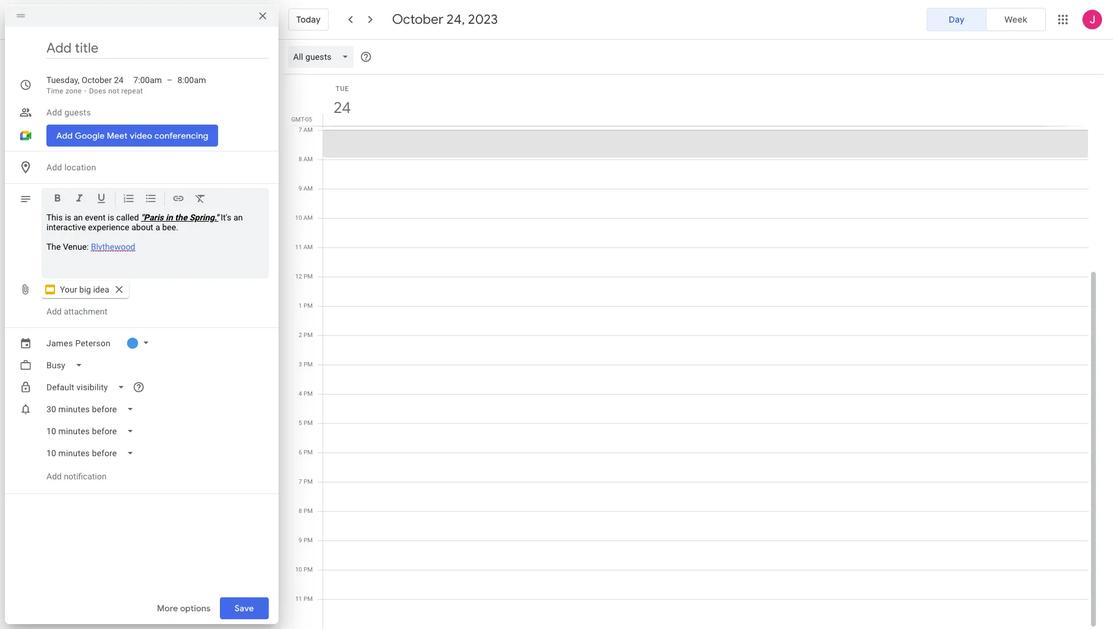 Task type: vqa. For each thing, say whether or not it's contained in the screenshot.
1 PM
yes



Task type: describe. For each thing, give the bounding box(es) containing it.
numbered list image
[[123, 192, 135, 207]]

8:00am
[[178, 75, 206, 85]]

am for 7 am
[[304, 126, 313, 133]]

idea
[[93, 285, 109, 295]]

2
[[299, 332, 302, 339]]

a
[[155, 222, 160, 232]]

venue:
[[63, 242, 89, 252]]

9 pm
[[299, 537, 313, 544]]

–
[[167, 75, 173, 85]]

add notification
[[46, 472, 107, 482]]

1 pm
[[299, 302, 313, 309]]

0 horizontal spatial 24
[[114, 75, 124, 85]]

the venue: blythewood
[[46, 242, 135, 252]]

experience
[[88, 222, 129, 232]]

24,
[[447, 11, 465, 28]]

attachment
[[64, 307, 107, 317]]

it's
[[221, 213, 231, 222]]

add for add location
[[46, 163, 62, 172]]

add attachment
[[46, 307, 107, 317]]

add guests button
[[42, 101, 269, 123]]

2 is from the left
[[108, 213, 114, 222]]

add attachment button
[[42, 301, 112, 323]]

bold image
[[51, 192, 64, 207]]

james peterson
[[46, 339, 111, 348]]

24 grid
[[284, 75, 1099, 629]]

add location
[[46, 163, 96, 172]]

pm for 6 pm
[[304, 449, 313, 456]]

in
[[166, 213, 173, 222]]

1
[[299, 302, 302, 309]]

october 24, 2023
[[392, 11, 498, 28]]

italic image
[[73, 192, 86, 207]]

2023
[[468, 11, 498, 28]]

7:00am – 8:00am
[[133, 75, 206, 85]]

pm for 3 pm
[[304, 361, 313, 368]]

big
[[79, 285, 91, 295]]

pm for 11 pm
[[304, 596, 313, 603]]

tue 24
[[333, 85, 350, 118]]

7 for 7 pm
[[299, 478, 302, 485]]

Description text field
[[46, 213, 264, 274]]

pm for 2 pm
[[304, 332, 313, 339]]

4 pm
[[299, 390, 313, 397]]

bee.
[[162, 222, 178, 232]]

today button
[[288, 5, 329, 34]]

5 pm
[[299, 420, 313, 427]]

spring."
[[189, 213, 219, 222]]

not
[[108, 87, 119, 95]]

does
[[89, 87, 106, 95]]

11 for 11 am
[[295, 244, 302, 251]]

zone
[[65, 87, 82, 95]]

tuesday, october 24 element
[[328, 94, 356, 122]]

7 pm
[[299, 478, 313, 485]]

Add title text field
[[46, 39, 269, 57]]

add location button
[[42, 156, 269, 178]]

called
[[116, 213, 139, 222]]

blythewood
[[91, 242, 135, 252]]

7 am
[[299, 126, 313, 133]]

interactive
[[46, 222, 86, 232]]

8 for 8 pm
[[299, 508, 302, 515]]

5
[[299, 420, 302, 427]]

this is an event is called "paris in the spring."
[[46, 213, 219, 222]]

11 for 11 pm
[[295, 596, 302, 603]]

10 pm
[[295, 566, 313, 573]]

to element
[[167, 74, 173, 86]]

option group containing day
[[927, 8, 1046, 31]]

12 pm
[[295, 273, 313, 280]]

remove formatting image
[[194, 192, 207, 207]]

1 an from the left
[[73, 213, 83, 222]]

pm for 7 pm
[[304, 478, 313, 485]]

today
[[296, 14, 321, 25]]

9 for 9 am
[[299, 185, 302, 192]]

pm for 9 pm
[[304, 537, 313, 544]]

am for 8 am
[[304, 156, 313, 163]]

time
[[46, 87, 64, 95]]

8 am
[[299, 156, 313, 163]]

location
[[64, 163, 96, 172]]

add guests
[[46, 108, 91, 117]]

gmt-
[[291, 116, 305, 123]]

blythewood link
[[91, 242, 135, 252]]

pm for 12 pm
[[304, 273, 313, 280]]



Task type: locate. For each thing, give the bounding box(es) containing it.
option group
[[927, 8, 1046, 31]]

9 up 10 am
[[299, 185, 302, 192]]

your
[[60, 285, 77, 295]]

10 for 10 pm
[[295, 566, 302, 573]]

am
[[304, 126, 313, 133], [304, 156, 313, 163], [304, 185, 313, 192], [304, 214, 313, 221], [304, 244, 313, 251]]

pm right 2
[[304, 332, 313, 339]]

am for 10 am
[[304, 214, 313, 221]]

october
[[392, 11, 444, 28], [82, 75, 112, 85]]

pm right 6
[[304, 449, 313, 456]]

8 up 9 am
[[299, 156, 302, 163]]

1 am from the top
[[304, 126, 313, 133]]

7 pm from the top
[[304, 449, 313, 456]]

week
[[1005, 14, 1028, 25]]

"paris
[[141, 213, 164, 222]]

2 8 from the top
[[299, 508, 302, 515]]

0 vertical spatial october
[[392, 11, 444, 28]]

10
[[295, 214, 302, 221], [295, 566, 302, 573]]

0 vertical spatial 9
[[299, 185, 302, 192]]

2 an from the left
[[234, 213, 243, 222]]

1 vertical spatial 7
[[299, 478, 302, 485]]

4
[[299, 390, 302, 397]]

is
[[65, 213, 71, 222], [108, 213, 114, 222]]

12 pm from the top
[[304, 596, 313, 603]]

add down the time
[[46, 108, 62, 117]]

8 pm
[[299, 508, 313, 515]]

event
[[85, 213, 106, 222]]

3 am from the top
[[304, 185, 313, 192]]

formatting options toolbar
[[42, 188, 269, 214]]

1 9 from the top
[[299, 185, 302, 192]]

pm for 1 pm
[[304, 302, 313, 309]]

this
[[46, 213, 63, 222]]

add inside the add attachment button
[[46, 307, 62, 317]]

5 pm from the top
[[304, 390, 313, 397]]

1 11 from the top
[[295, 244, 302, 251]]

1 10 from the top
[[295, 214, 302, 221]]

24 inside column header
[[333, 98, 350, 118]]

8
[[299, 156, 302, 163], [299, 508, 302, 515]]

2 11 from the top
[[295, 596, 302, 603]]

pm for 8 pm
[[304, 508, 313, 515]]

10 for 10 am
[[295, 214, 302, 221]]

2 pm
[[299, 332, 313, 339]]

repeat
[[121, 87, 143, 95]]

notification
[[64, 472, 107, 482]]

an right the it's
[[234, 213, 243, 222]]

24 column header
[[323, 75, 1089, 126]]

2 am from the top
[[304, 156, 313, 163]]

3 pm from the top
[[304, 332, 313, 339]]

add down your
[[46, 307, 62, 317]]

is right event
[[108, 213, 114, 222]]

the
[[175, 213, 187, 222]]

add inside add location dropdown button
[[46, 163, 62, 172]]

2 9 from the top
[[299, 537, 302, 544]]

october up 'does'
[[82, 75, 112, 85]]

add left location
[[46, 163, 62, 172]]

add notification button
[[42, 462, 111, 491]]

pm down 9 pm
[[304, 566, 313, 573]]

Week radio
[[986, 8, 1046, 31]]

add for add guests
[[46, 108, 62, 117]]

1 add from the top
[[46, 108, 62, 117]]

9 pm from the top
[[304, 508, 313, 515]]

9
[[299, 185, 302, 192], [299, 537, 302, 544]]

5 am from the top
[[304, 244, 313, 251]]

4 add from the top
[[46, 472, 62, 482]]

1 horizontal spatial october
[[392, 11, 444, 28]]

pm right "5"
[[304, 420, 313, 427]]

pm for 10 pm
[[304, 566, 313, 573]]

7 for 7 am
[[299, 126, 302, 133]]

11 am
[[295, 244, 313, 251]]

an
[[73, 213, 83, 222], [234, 213, 243, 222]]

pm up 9 pm
[[304, 508, 313, 515]]

time zone
[[46, 87, 82, 95]]

3 pm
[[299, 361, 313, 368]]

pm right 4 on the left of page
[[304, 390, 313, 397]]

1 7 from the top
[[299, 126, 302, 133]]

10 up 11 pm
[[295, 566, 302, 573]]

8 pm from the top
[[304, 478, 313, 485]]

11 down 10 pm
[[295, 596, 302, 603]]

am for 11 am
[[304, 244, 313, 251]]

10 am
[[295, 214, 313, 221]]

6 pm
[[299, 449, 313, 456]]

11 pm from the top
[[304, 566, 313, 573]]

None field
[[288, 46, 359, 68], [42, 354, 92, 376], [42, 376, 135, 398], [42, 398, 144, 420], [42, 420, 144, 442], [42, 442, 144, 464], [288, 46, 359, 68], [42, 354, 92, 376], [42, 376, 135, 398], [42, 398, 144, 420], [42, 420, 144, 442], [42, 442, 144, 464]]

1 horizontal spatial is
[[108, 213, 114, 222]]

24 up does not repeat
[[114, 75, 124, 85]]

add
[[46, 108, 62, 117], [46, 163, 62, 172], [46, 307, 62, 317], [46, 472, 62, 482]]

add for add attachment
[[46, 307, 62, 317]]

notifications element
[[42, 398, 269, 464]]

pm right 1
[[304, 302, 313, 309]]

6 pm from the top
[[304, 420, 313, 427]]

05
[[305, 116, 312, 123]]

0 vertical spatial 24
[[114, 75, 124, 85]]

1 vertical spatial october
[[82, 75, 112, 85]]

1 pm from the top
[[304, 273, 313, 280]]

your big idea link
[[42, 281, 129, 298]]

8 up 9 pm
[[299, 508, 302, 515]]

2 pm from the top
[[304, 302, 313, 309]]

pm for 5 pm
[[304, 420, 313, 427]]

pm down the 8 pm
[[304, 537, 313, 544]]

2 10 from the top
[[295, 566, 302, 573]]

pm
[[304, 273, 313, 280], [304, 302, 313, 309], [304, 332, 313, 339], [304, 361, 313, 368], [304, 390, 313, 397], [304, 420, 313, 427], [304, 449, 313, 456], [304, 478, 313, 485], [304, 508, 313, 515], [304, 537, 313, 544], [304, 566, 313, 573], [304, 596, 313, 603]]

pm for 4 pm
[[304, 390, 313, 397]]

24
[[114, 75, 124, 85], [333, 98, 350, 118]]

1 vertical spatial 8
[[299, 508, 302, 515]]

about
[[131, 222, 153, 232]]

9 am
[[299, 185, 313, 192]]

tue
[[336, 85, 349, 93]]

10 pm from the top
[[304, 537, 313, 544]]

3 add from the top
[[46, 307, 62, 317]]

pm right 12
[[304, 273, 313, 280]]

3
[[299, 361, 302, 368]]

7:00am
[[133, 75, 162, 85]]

add inside add notification button
[[46, 472, 62, 482]]

7 down gmt-05
[[299, 126, 302, 133]]

1 horizontal spatial 24
[[333, 98, 350, 118]]

an inside it's an interactive experience about a bee.
[[234, 213, 243, 222]]

am up 12 pm
[[304, 244, 313, 251]]

Day radio
[[927, 8, 987, 31]]

am for 9 am
[[304, 185, 313, 192]]

does not repeat
[[89, 87, 143, 95]]

1 vertical spatial 9
[[299, 537, 302, 544]]

7 down 6
[[299, 478, 302, 485]]

october left 24,
[[392, 11, 444, 28]]

underline image
[[95, 192, 108, 207]]

james
[[46, 339, 73, 348]]

pm up the 8 pm
[[304, 478, 313, 485]]

an left event
[[73, 213, 83, 222]]

add for add notification
[[46, 472, 62, 482]]

bulleted list image
[[145, 192, 157, 207]]

12
[[295, 273, 302, 280]]

guests
[[64, 108, 91, 117]]

tuesday,
[[46, 75, 80, 85]]

0 horizontal spatial is
[[65, 213, 71, 222]]

gmt-05
[[291, 116, 312, 123]]

6
[[299, 449, 302, 456]]

8 for 8 am
[[299, 156, 302, 163]]

your big idea
[[60, 285, 109, 295]]

0 vertical spatial 11
[[295, 244, 302, 251]]

0 vertical spatial 8
[[299, 156, 302, 163]]

day
[[949, 14, 965, 25]]

9 for 9 pm
[[299, 537, 302, 544]]

it's an interactive experience about a bee.
[[46, 213, 243, 232]]

4 pm from the top
[[304, 361, 313, 368]]

1 vertical spatial 10
[[295, 566, 302, 573]]

0 horizontal spatial october
[[82, 75, 112, 85]]

7
[[299, 126, 302, 133], [299, 478, 302, 485]]

1 horizontal spatial an
[[234, 213, 243, 222]]

1 is from the left
[[65, 213, 71, 222]]

2 7 from the top
[[299, 478, 302, 485]]

4 am from the top
[[304, 214, 313, 221]]

10 up the 11 am
[[295, 214, 302, 221]]

11 up 12
[[295, 244, 302, 251]]

0 vertical spatial 7
[[299, 126, 302, 133]]

am down 9 am
[[304, 214, 313, 221]]

insert link image
[[172, 192, 185, 207]]

9 up 10 pm
[[299, 537, 302, 544]]

add left notification
[[46, 472, 62, 482]]

24 down the tue
[[333, 98, 350, 118]]

11 pm
[[295, 596, 313, 603]]

1 vertical spatial 11
[[295, 596, 302, 603]]

2 add from the top
[[46, 163, 62, 172]]

pm right 3
[[304, 361, 313, 368]]

peterson
[[75, 339, 111, 348]]

am up 9 am
[[304, 156, 313, 163]]

0 horizontal spatial an
[[73, 213, 83, 222]]

the
[[46, 242, 61, 252]]

1 8 from the top
[[299, 156, 302, 163]]

11
[[295, 244, 302, 251], [295, 596, 302, 603]]

tuesday, october 24
[[46, 75, 124, 85]]

0 vertical spatial 10
[[295, 214, 302, 221]]

add inside the add guests dropdown button
[[46, 108, 62, 117]]

pm down 10 pm
[[304, 596, 313, 603]]

is right this
[[65, 213, 71, 222]]

1 vertical spatial 24
[[333, 98, 350, 118]]

am down 8 am
[[304, 185, 313, 192]]

am down 05
[[304, 126, 313, 133]]



